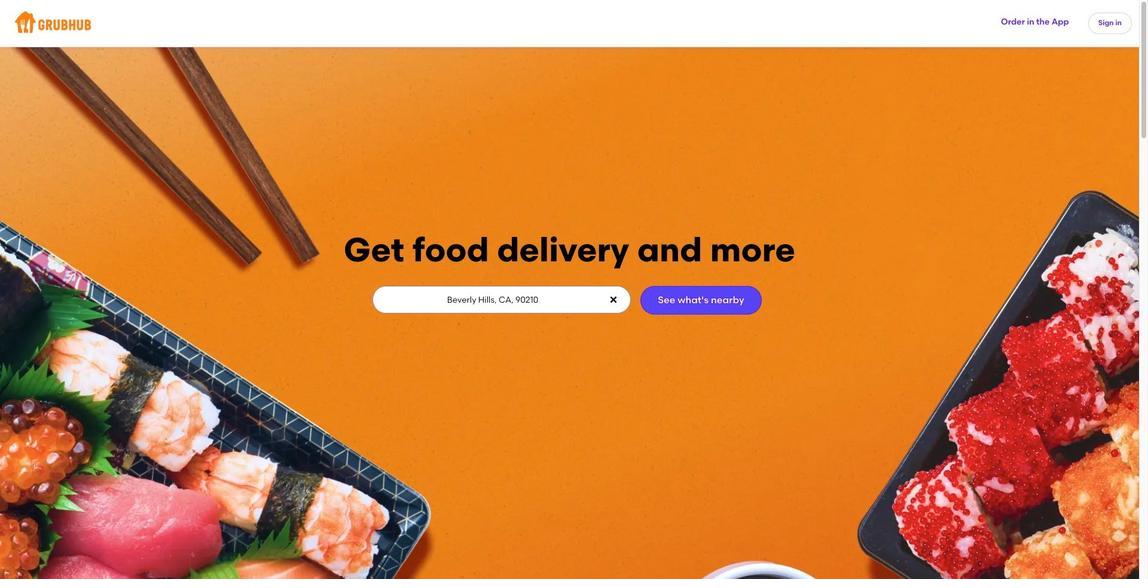 Task type: locate. For each thing, give the bounding box(es) containing it.
main navigation navigation
[[0, 0, 1140, 47]]



Task type: describe. For each thing, give the bounding box(es) containing it.
svg image
[[609, 295, 618, 305]]

burger and fries delivery image
[[0, 47, 1140, 579]]

Search Address search field
[[373, 287, 630, 313]]



Task type: vqa. For each thing, say whether or not it's contained in the screenshot.
Pickup
no



